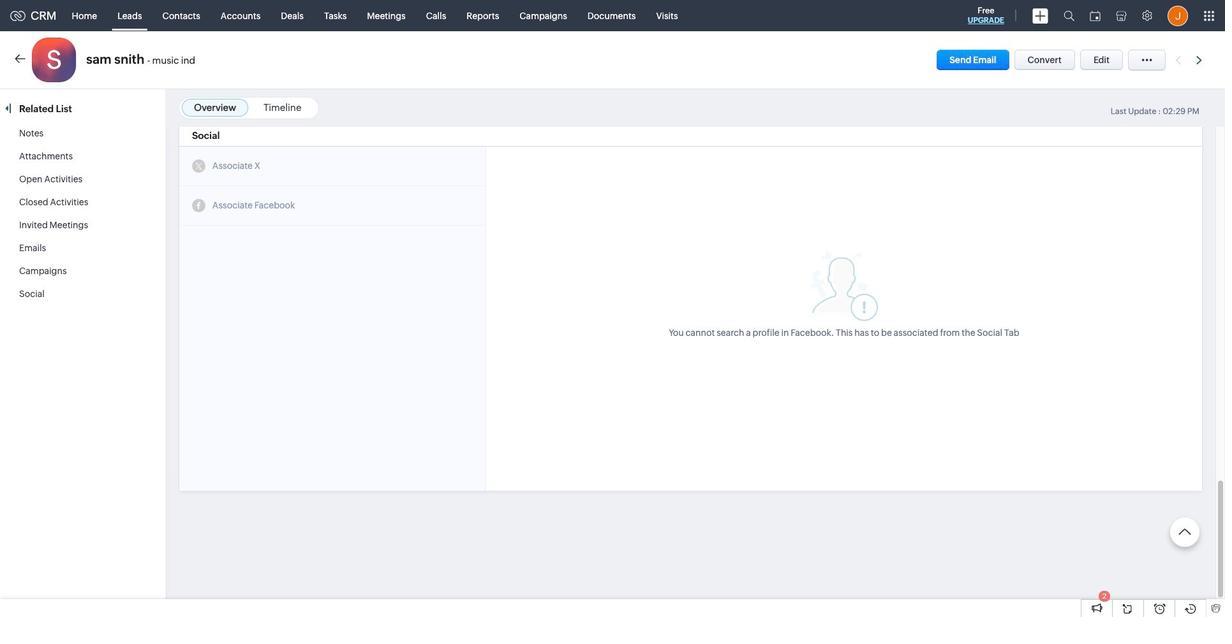 Task type: locate. For each thing, give the bounding box(es) containing it.
logo image
[[10, 11, 26, 21]]

create menu element
[[1025, 0, 1056, 31]]



Task type: vqa. For each thing, say whether or not it's contained in the screenshot.
Contacts image
no



Task type: describe. For each thing, give the bounding box(es) containing it.
calendar image
[[1090, 11, 1101, 21]]

search image
[[1064, 10, 1075, 21]]

profile element
[[1160, 0, 1196, 31]]

next record image
[[1196, 56, 1205, 64]]

create menu image
[[1032, 8, 1048, 23]]

search element
[[1056, 0, 1082, 31]]

profile image
[[1168, 5, 1188, 26]]

previous record image
[[1175, 56, 1181, 64]]



